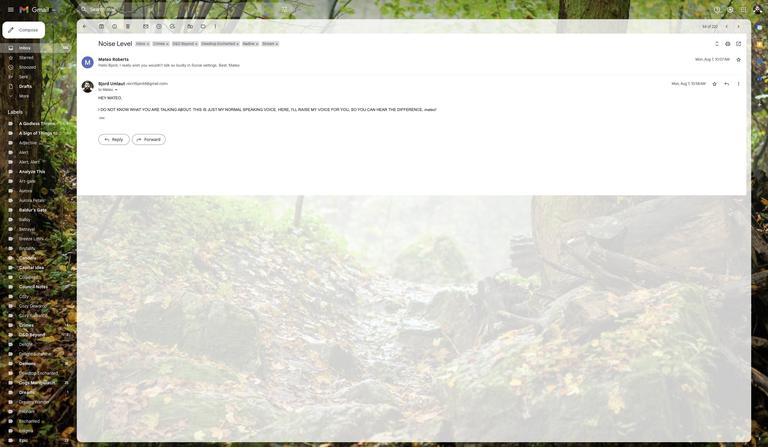Task type: describe. For each thing, give the bounding box(es) containing it.
breeze lush link
[[19, 236, 43, 242]]

1 my from the left
[[219, 107, 224, 112]]

forward link
[[132, 134, 166, 145]]

7, for 10:07 am
[[712, 57, 715, 62]]

back to inbox image
[[82, 23, 88, 29]]

to inside labels navigation
[[53, 131, 57, 136]]

1 for dreams
[[67, 390, 68, 395]]

222
[[713, 24, 718, 29]]

show trimmed content image
[[98, 116, 106, 120]]

betrayal link
[[19, 227, 35, 232]]

speaking
[[243, 107, 263, 112]]

radiance
[[30, 313, 47, 319]]

a for a sign of things to come
[[19, 131, 22, 136]]

3
[[67, 333, 68, 337]]

to mateo
[[98, 87, 113, 92]]

ballsy link
[[19, 217, 30, 223]]

difference.
[[398, 107, 424, 112]]

cozy for cozy radiance
[[19, 313, 29, 319]]

beyond for d&d beyond link
[[30, 332, 45, 338]]

0 horizontal spatial alert
[[19, 150, 28, 155]]

more button
[[0, 91, 72, 101]]

mon, aug 7, 10:07 am cell
[[696, 56, 730, 62]]

d&d beyond for d&d beyond link
[[19, 332, 45, 338]]

snooze image
[[156, 23, 162, 29]]

a sign of things to come link
[[19, 131, 70, 136]]

aug for 10:58 am
[[681, 81, 688, 86]]

hear
[[377, 107, 388, 112]]

a godless throne
[[19, 121, 55, 126]]

cozy for cozy dewdrop
[[19, 304, 29, 309]]

7, for 10:58 am
[[689, 81, 691, 86]]

cozy link
[[19, 294, 29, 299]]

sign
[[23, 131, 32, 136]]

Search mail text field
[[90, 7, 264, 13]]

wish
[[132, 63, 140, 68]]

25
[[65, 381, 68, 385]]

manipulating
[[31, 380, 58, 386]]

this
[[36, 169, 45, 174]]

cozy radiance link
[[19, 313, 47, 319]]

drafts
[[19, 84, 32, 89]]

art-
[[19, 179, 27, 184]]

show details image
[[114, 88, 118, 92]]

dewdrop enchanted for dewdrop enchanted button
[[202, 41, 235, 46]]

cozy for cozy link
[[19, 294, 29, 299]]

list containing mateo roberts
[[77, 50, 742, 150]]

inbox for inbox link
[[19, 45, 31, 51]]

newer image
[[724, 23, 730, 29]]

idea
[[35, 265, 44, 271]]

normal
[[225, 107, 242, 112]]

report spam image
[[112, 23, 118, 29]]

alert link
[[19, 150, 28, 155]]

0 vertical spatial to
[[98, 87, 102, 92]]

baldur's
[[19, 207, 36, 213]]

move to image
[[187, 23, 193, 29]]

talking
[[161, 107, 177, 112]]

enigma link
[[19, 428, 33, 434]]

council notes
[[19, 284, 48, 290]]

54
[[703, 24, 707, 29]]

not starred checkbox for 10:58 am
[[712, 81, 718, 87]]

1 for baldur's gate
[[67, 208, 68, 212]]

lush
[[34, 236, 43, 242]]

aug for 10:07 am
[[705, 57, 711, 62]]

cozy radiance
[[19, 313, 47, 319]]

enchant
[[19, 409, 35, 415]]

1 vertical spatial mateo
[[229, 63, 240, 68]]

more image
[[213, 23, 219, 29]]

delight for delight link
[[19, 342, 33, 347]]

come
[[58, 131, 70, 136]]

21 for candela
[[65, 256, 68, 260]]

inbox link
[[19, 45, 31, 51]]

gate
[[27, 179, 36, 184]]

inbox for inbox button
[[136, 41, 145, 46]]

candela
[[19, 256, 36, 261]]

delight sunshine link
[[19, 352, 51, 357]]

council notes link
[[19, 284, 48, 290]]

21 for council notes
[[65, 285, 68, 289]]

dreams
[[19, 390, 35, 395]]

the
[[389, 107, 396, 112]]

dreamy wander
[[19, 400, 50, 405]]

10:07 am
[[716, 57, 730, 62]]

capital idea
[[19, 265, 44, 271]]

not starred image for mon, aug 7, 10:07 am
[[736, 56, 742, 62]]

dogs manipulating time link
[[19, 380, 68, 386]]

collapse link
[[19, 275, 36, 280]]

of inside labels navigation
[[33, 131, 37, 136]]

petals
[[33, 198, 45, 203]]

just
[[208, 107, 217, 112]]

alert,
[[19, 159, 30, 165]]

gate
[[37, 207, 47, 213]]

art-gate link
[[19, 179, 36, 184]]

epic link
[[19, 438, 28, 443]]

time
[[58, 380, 68, 386]]

add to tasks image
[[169, 23, 175, 29]]

mon, aug 7, 10:58 am cell
[[672, 81, 706, 87]]

enchanted link
[[19, 419, 40, 424]]

epic
[[19, 438, 28, 443]]

inbox button
[[135, 41, 146, 47]]

you,
[[341, 107, 350, 112]]

starred link
[[19, 55, 33, 60]]

nadine
[[243, 41, 255, 46]]

archive image
[[98, 23, 104, 29]]

0 vertical spatial mateo
[[98, 57, 111, 62]]

dreamy
[[19, 400, 34, 405]]

2 vertical spatial enchanted
[[19, 419, 40, 424]]

6
[[66, 84, 68, 89]]



Task type: locate. For each thing, give the bounding box(es) containing it.
delight for delight sunshine
[[19, 352, 33, 357]]

0 vertical spatial dewdrop enchanted
[[202, 41, 235, 46]]

dewdrop enchanted down 'more' icon
[[202, 41, 235, 46]]

d&d up delight link
[[19, 332, 29, 338]]

stream button
[[262, 41, 275, 47]]

alert
[[19, 150, 28, 155], [30, 159, 40, 165]]

2 21 from the top
[[65, 285, 68, 289]]

1 for a sign of things to come
[[67, 131, 68, 135]]

demons
[[19, 361, 36, 367]]

1 horizontal spatial 7,
[[712, 57, 715, 62]]

1 horizontal spatial dewdrop enchanted
[[202, 41, 235, 46]]

d&d inside labels navigation
[[19, 332, 29, 338]]

2 aurora from the top
[[19, 198, 32, 203]]

council
[[19, 284, 35, 290]]

Not starred checkbox
[[736, 56, 742, 62], [712, 81, 718, 87]]

baldur's gate
[[19, 207, 47, 213]]

what
[[130, 107, 141, 112]]

labels image
[[201, 23, 207, 29]]

a left godless
[[19, 121, 22, 126]]

a
[[19, 121, 22, 126], [19, 131, 22, 136]]

analyze this link
[[19, 169, 45, 174]]

stream
[[263, 41, 274, 46]]

i down 'roberts'
[[120, 63, 121, 68]]

mateo up hello
[[98, 57, 111, 62]]

1 vertical spatial aug
[[681, 81, 688, 86]]

enigma
[[19, 428, 33, 434]]

3 cozy from the top
[[19, 313, 29, 319]]

d&d inside button
[[173, 41, 181, 46]]

delight down delight link
[[19, 352, 33, 357]]

not starred checkbox right 10:07 am
[[736, 56, 742, 62]]

0 vertical spatial not starred checkbox
[[736, 56, 742, 62]]

so
[[171, 63, 175, 68]]

0 vertical spatial 21
[[65, 256, 68, 260]]

crimes inside labels navigation
[[19, 323, 34, 328]]

aug left 10:07 am
[[705, 57, 711, 62]]

1 vertical spatial not starred checkbox
[[712, 81, 718, 87]]

0 vertical spatial d&d
[[173, 41, 181, 46]]

to down bjord
[[98, 87, 102, 92]]

dogs
[[19, 380, 30, 386]]

1 delight from the top
[[19, 342, 33, 347]]

aurora for aurora petals
[[19, 198, 32, 203]]

i left do
[[98, 107, 100, 112]]

1 horizontal spatial of
[[708, 24, 712, 29]]

enchanted inside button
[[218, 41, 235, 46]]

21
[[65, 256, 68, 260], [65, 285, 68, 289]]

ballsy
[[19, 217, 30, 223]]

enchant link
[[19, 409, 35, 415]]

you left are on the left of the page
[[142, 107, 151, 112]]

nadine button
[[242, 41, 255, 47]]

aug left 10:58 am
[[681, 81, 688, 86]]

crimes for crimes link
[[19, 323, 34, 328]]

mateo!
[[425, 107, 437, 112]]

0 horizontal spatial beyond
[[30, 332, 45, 338]]

1 vertical spatial dewdrop
[[30, 304, 47, 309]]

aurora down art-gate link
[[19, 188, 32, 194]]

1 aurora from the top
[[19, 188, 32, 194]]

brutality
[[19, 246, 35, 251]]

dewdrop down labels icon
[[202, 41, 217, 46]]

loudly
[[176, 63, 186, 68]]

1 vertical spatial aurora
[[19, 198, 32, 203]]

enchanted down enchant link
[[19, 419, 40, 424]]

d&d down add to tasks 'image'
[[173, 41, 181, 46]]

reply link
[[98, 134, 130, 145]]

to
[[98, 87, 102, 92], [53, 131, 57, 136]]

7, inside "cell"
[[712, 57, 715, 62]]

1 vertical spatial 21
[[65, 285, 68, 289]]

1 vertical spatial 7,
[[689, 81, 691, 86]]

1 horizontal spatial my
[[311, 107, 317, 112]]

0 vertical spatial cozy
[[19, 294, 29, 299]]

1 vertical spatial i
[[98, 107, 100, 112]]

not starred image right 10:07 am
[[736, 56, 742, 62]]

delight link
[[19, 342, 33, 347]]

1 horizontal spatial beyond
[[181, 41, 194, 46]]

1 vertical spatial d&d
[[19, 332, 29, 338]]

betrayal
[[19, 227, 35, 232]]

alert up 'alert,'
[[19, 150, 28, 155]]

2 you from the left
[[358, 107, 366, 112]]

main menu image
[[7, 6, 14, 13]]

1 for capital idea
[[67, 265, 68, 270]]

<
[[126, 81, 128, 86]]

1 horizontal spatial crimes
[[153, 41, 165, 46]]

0 vertical spatial mon,
[[696, 57, 704, 62]]

enchanted down 'more' icon
[[218, 41, 235, 46]]

aug inside mon, aug 7, 10:07 am "cell"
[[705, 57, 711, 62]]

dogs manipulating time
[[19, 380, 68, 386]]

not
[[108, 107, 116, 112]]

beyond down crimes link
[[30, 332, 45, 338]]

alert, alert link
[[19, 159, 40, 165]]

2 vertical spatial dewdrop
[[19, 371, 36, 376]]

d&d beyond inside labels navigation
[[19, 332, 45, 338]]

beyond inside labels navigation
[[30, 332, 45, 338]]

things
[[38, 131, 52, 136]]

1 vertical spatial alert
[[30, 159, 40, 165]]

breeze
[[19, 236, 32, 242]]

1 cozy from the top
[[19, 294, 29, 299]]

inbox inside button
[[136, 41, 145, 46]]

you right the so
[[358, 107, 366, 112]]

starred
[[19, 55, 33, 60]]

art-gate
[[19, 179, 36, 184]]

mon, left 10:58 am
[[672, 81, 680, 86]]

2 my from the left
[[311, 107, 317, 112]]

2 cozy from the top
[[19, 304, 29, 309]]

enchanted for dewdrop enchanted button
[[218, 41, 235, 46]]

1 right this
[[67, 169, 68, 174]]

alert up analyze this link
[[30, 159, 40, 165]]

sicritbjordd@gmail.com
[[128, 81, 166, 86]]

0 vertical spatial d&d beyond
[[173, 41, 194, 46]]

you
[[141, 63, 148, 68]]

0 horizontal spatial 7,
[[689, 81, 691, 86]]

d&d beyond link
[[19, 332, 45, 338]]

of right 54
[[708, 24, 712, 29]]

crimes for the crimes button
[[153, 41, 165, 46]]

labels heading
[[8, 109, 64, 115]]

1 for analyze this
[[67, 169, 68, 174]]

demons link
[[19, 361, 36, 367]]

7, left 10:07 am
[[712, 57, 715, 62]]

of right sign
[[33, 131, 37, 136]]

1 horizontal spatial mon,
[[696, 57, 704, 62]]

alert, alert
[[19, 159, 40, 165]]

gmail image
[[19, 4, 52, 16]]

1 vertical spatial a
[[19, 131, 22, 136]]

0 horizontal spatial you
[[142, 107, 151, 112]]

baldur's gate link
[[19, 207, 47, 213]]

voice.
[[264, 107, 277, 112]]

0 vertical spatial crimes
[[153, 41, 165, 46]]

bjord
[[98, 81, 109, 86]]

godless
[[23, 121, 40, 126]]

compose
[[19, 27, 38, 33]]

hey mateo,
[[98, 96, 122, 100]]

cozy down 'council'
[[19, 294, 29, 299]]

snoozed
[[19, 65, 36, 70]]

cozy up crimes link
[[19, 313, 29, 319]]

settings image
[[727, 6, 734, 13]]

1 vertical spatial enchanted
[[38, 371, 58, 376]]

7, inside cell
[[689, 81, 691, 86]]

are
[[152, 107, 160, 112]]

mon, inside cell
[[672, 81, 680, 86]]

support image
[[714, 6, 721, 13]]

1 horizontal spatial inbox
[[136, 41, 145, 46]]

4
[[66, 121, 68, 126]]

1 horizontal spatial alert
[[30, 159, 40, 165]]

1 vertical spatial d&d beyond
[[19, 332, 45, 338]]

1 vertical spatial mon,
[[672, 81, 680, 86]]

mon, aug 7, 10:58 am
[[672, 81, 706, 86]]

1 vertical spatial beyond
[[30, 332, 45, 338]]

crimes
[[153, 41, 165, 46], [19, 323, 34, 328]]

dewdrop enchanted up dogs manipulating time
[[19, 371, 58, 376]]

compose button
[[2, 22, 45, 38]]

0 horizontal spatial i
[[98, 107, 100, 112]]

dewdrop for dewdrop enchanted button
[[202, 41, 217, 46]]

dewdrop enchanted
[[202, 41, 235, 46], [19, 371, 58, 376]]

0 vertical spatial aug
[[705, 57, 711, 62]]

noise
[[98, 40, 115, 48]]

0 horizontal spatial d&d beyond
[[19, 332, 45, 338]]

to left come
[[53, 131, 57, 136]]

not starred image
[[736, 56, 742, 62], [712, 81, 718, 87]]

wouldn't
[[149, 63, 163, 68]]

0 horizontal spatial mon,
[[672, 81, 680, 86]]

mon,
[[696, 57, 704, 62], [672, 81, 680, 86]]

1 down 4 on the left top of page
[[67, 131, 68, 135]]

here,
[[278, 107, 290, 112]]

inbox up starred
[[19, 45, 31, 51]]

delete image
[[125, 23, 131, 29]]

1 horizontal spatial you
[[358, 107, 366, 112]]

not starred checkbox right 10:58 am
[[712, 81, 718, 87]]

inbox inside labels navigation
[[19, 45, 31, 51]]

best,
[[219, 63, 228, 68]]

dewdrop up radiance
[[30, 304, 47, 309]]

None search field
[[77, 2, 293, 17]]

3 1 from the top
[[67, 208, 68, 212]]

a godless throne link
[[19, 121, 55, 126]]

a left sign
[[19, 131, 22, 136]]

1 horizontal spatial not starred image
[[736, 56, 742, 62]]

mon, for mon, aug 7, 10:07 am
[[696, 57, 704, 62]]

settings.
[[203, 63, 218, 68]]

older image
[[736, 23, 742, 29]]

0 horizontal spatial inbox
[[19, 45, 31, 51]]

my right the raise
[[311, 107, 317, 112]]

1 horizontal spatial to
[[98, 87, 102, 92]]

d&d for d&d beyond link
[[19, 332, 29, 338]]

aurora petals
[[19, 198, 45, 203]]

dewdrop down demons link
[[19, 371, 36, 376]]

beyond down 'move to' icon
[[181, 41, 194, 46]]

1 vertical spatial not starred image
[[712, 81, 718, 87]]

mon, for mon, aug 7, 10:58 am
[[672, 81, 680, 86]]

1 vertical spatial to
[[53, 131, 57, 136]]

a for a godless throne
[[19, 121, 22, 126]]

not starred image right 10:58 am
[[712, 81, 718, 87]]

1 21 from the top
[[65, 256, 68, 260]]

dewdrop enchanted link
[[19, 371, 58, 376]]

0 vertical spatial beyond
[[181, 41, 194, 46]]

enchanted up manipulating
[[38, 371, 58, 376]]

>
[[166, 81, 168, 86]]

0 horizontal spatial d&d
[[19, 332, 29, 338]]

0 horizontal spatial not starred image
[[712, 81, 718, 87]]

d&d beyond inside d&d beyond button
[[173, 41, 194, 46]]

crimes link
[[19, 323, 34, 328]]

forward
[[144, 137, 161, 142]]

aug inside the mon, aug 7, 10:58 am cell
[[681, 81, 688, 86]]

2 vertical spatial cozy
[[19, 313, 29, 319]]

1 horizontal spatial i
[[120, 63, 121, 68]]

1 down 25
[[67, 390, 68, 395]]

5 1 from the top
[[67, 390, 68, 395]]

1 a from the top
[[19, 121, 22, 126]]

enchanted for dewdrop enchanted link
[[38, 371, 58, 376]]

0 vertical spatial i
[[120, 63, 121, 68]]

2 a from the top
[[19, 131, 22, 136]]

0 horizontal spatial aug
[[681, 81, 688, 86]]

crimes inside button
[[153, 41, 165, 46]]

my right just
[[219, 107, 224, 112]]

2 1 from the top
[[67, 169, 68, 174]]

d&d beyond down 'move to' icon
[[173, 41, 194, 46]]

0 vertical spatial alert
[[19, 150, 28, 155]]

1 right gate
[[67, 208, 68, 212]]

1 vertical spatial cozy
[[19, 304, 29, 309]]

d&d beyond button
[[172, 41, 194, 47]]

noise level
[[98, 40, 132, 48]]

my
[[219, 107, 224, 112], [311, 107, 317, 112]]

notes
[[36, 284, 48, 290]]

voice
[[318, 107, 330, 112]]

0 vertical spatial of
[[708, 24, 712, 29]]

tab list
[[752, 19, 769, 426]]

dewdrop enchanted for dewdrop enchanted link
[[19, 371, 58, 376]]

not starred checkbox for 10:07 am
[[736, 56, 742, 62]]

0 vertical spatial dewdrop
[[202, 41, 217, 46]]

search mail image
[[79, 4, 89, 15]]

level
[[117, 40, 132, 48]]

0 horizontal spatial not starred checkbox
[[712, 81, 718, 87]]

dewdrop enchanted inside labels navigation
[[19, 371, 58, 376]]

beyond inside d&d beyond button
[[181, 41, 194, 46]]

1 vertical spatial crimes
[[19, 323, 34, 328]]

i'll
[[291, 107, 297, 112]]

0 horizontal spatial to
[[53, 131, 57, 136]]

beyond for d&d beyond button
[[181, 41, 194, 46]]

dewdrop inside dewdrop enchanted button
[[202, 41, 217, 46]]

23
[[65, 438, 68, 443]]

not starred image for mon, aug 7, 10:58 am
[[712, 81, 718, 87]]

mon, inside "cell"
[[696, 57, 704, 62]]

cozy down cozy link
[[19, 304, 29, 309]]

7, left 10:58 am
[[689, 81, 691, 86]]

aurora for the aurora link
[[19, 188, 32, 194]]

4 1 from the top
[[67, 265, 68, 270]]

mateo roberts
[[98, 57, 129, 62]]

1 horizontal spatial not starred checkbox
[[736, 56, 742, 62]]

mateo down bjord
[[103, 87, 113, 92]]

0 horizontal spatial crimes
[[19, 323, 34, 328]]

1 vertical spatial of
[[33, 131, 37, 136]]

d&d beyond for d&d beyond button
[[173, 41, 194, 46]]

dewdrop for dewdrop enchanted link
[[19, 371, 36, 376]]

mon, aug 7, 10:07 am
[[696, 57, 730, 62]]

0 vertical spatial delight
[[19, 342, 33, 347]]

umlaut
[[110, 81, 125, 86]]

0 horizontal spatial of
[[33, 131, 37, 136]]

2 vertical spatial mateo
[[103, 87, 113, 92]]

aurora down the aurora link
[[19, 198, 32, 203]]

mark as unread image
[[143, 23, 149, 29]]

0 horizontal spatial dewdrop enchanted
[[19, 371, 58, 376]]

sunshine
[[34, 352, 51, 357]]

cozy
[[19, 294, 29, 299], [19, 304, 29, 309], [19, 313, 29, 319]]

dewdrop enchanted inside button
[[202, 41, 235, 46]]

cozy dewdrop link
[[19, 304, 47, 309]]

0 horizontal spatial my
[[219, 107, 224, 112]]

1 horizontal spatial d&d beyond
[[173, 41, 194, 46]]

0 vertical spatial aurora
[[19, 188, 32, 194]]

crimes down the snooze image
[[153, 41, 165, 46]]

0 vertical spatial a
[[19, 121, 22, 126]]

2 delight from the top
[[19, 352, 33, 357]]

list
[[77, 50, 742, 150]]

breeze lush
[[19, 236, 43, 242]]

d&d for d&d beyond button
[[173, 41, 181, 46]]

advanced search options image
[[279, 3, 291, 15]]

candela link
[[19, 256, 36, 261]]

labels navigation
[[0, 19, 77, 447]]

inbox right level
[[136, 41, 145, 46]]

do
[[101, 107, 107, 112]]

bjord umlaut cell
[[98, 81, 168, 86]]

mateo right best,
[[229, 63, 240, 68]]

0 vertical spatial not starred image
[[736, 56, 742, 62]]

1 1 from the top
[[67, 131, 68, 135]]

1 horizontal spatial d&d
[[173, 41, 181, 46]]

delight down d&d beyond link
[[19, 342, 33, 347]]

1 horizontal spatial aug
[[705, 57, 711, 62]]

this
[[193, 107, 202, 112]]

d&d beyond down crimes link
[[19, 332, 45, 338]]

capital idea link
[[19, 265, 44, 271]]

mon, left 10:07 am
[[696, 57, 704, 62]]

0 vertical spatial 7,
[[712, 57, 715, 62]]

aurora petals link
[[19, 198, 45, 203]]

crimes up d&d beyond link
[[19, 323, 34, 328]]

can
[[367, 107, 376, 112]]

1 vertical spatial delight
[[19, 352, 33, 357]]

1 you from the left
[[142, 107, 151, 112]]

0 vertical spatial enchanted
[[218, 41, 235, 46]]

reply
[[112, 137, 123, 142]]

1 vertical spatial dewdrop enchanted
[[19, 371, 58, 376]]

for
[[331, 107, 340, 112]]

1 right idea
[[67, 265, 68, 270]]



Task type: vqa. For each thing, say whether or not it's contained in the screenshot.


